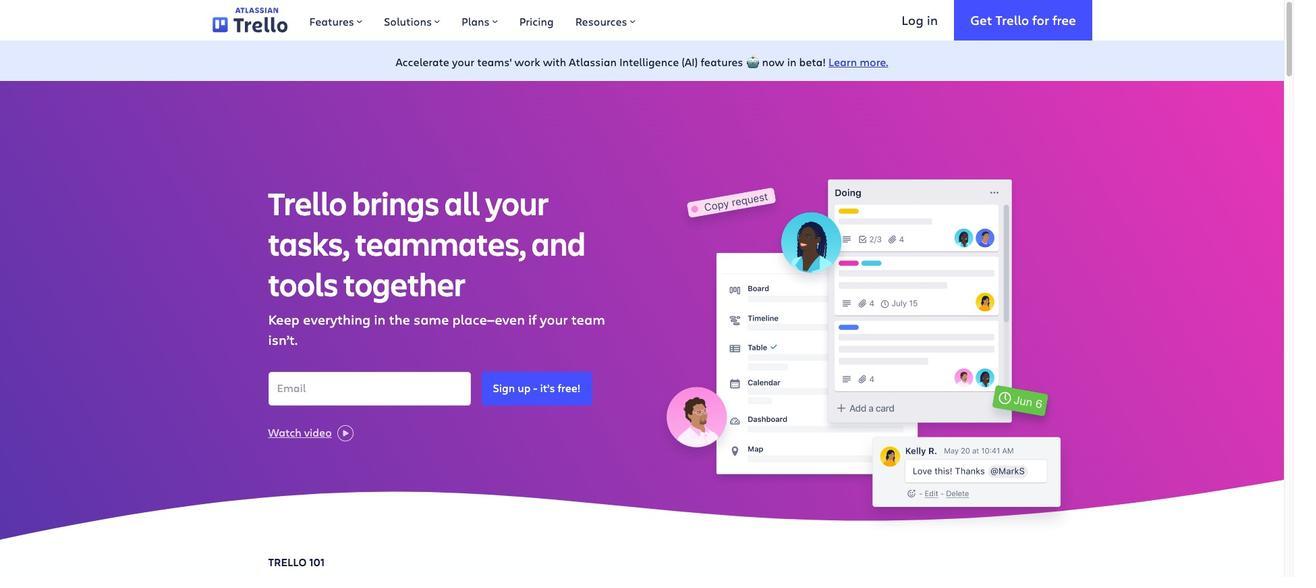 Task type: vqa. For each thing, say whether or not it's contained in the screenshot.
JAMES PETERSON'S WORKSPACE FREE
no



Task type: locate. For each thing, give the bounding box(es) containing it.
for
[[1033, 11, 1050, 28]]

trello for brings
[[268, 182, 347, 224]]

features button
[[299, 0, 373, 41]]

in inside log in link
[[927, 11, 938, 28]]

trello inside the trello brings all your tasks, teammates, and tools together keep everything in the same place—even if your team isn't.
[[268, 182, 347, 224]]

accelerate your teams' work with atlassian intelligence (ai) features 🤖 now in beta! learn more.
[[396, 55, 889, 69]]

in right now
[[788, 55, 797, 69]]

trello brings all your tasks, teammates, and tools together keep everything in the same place—even if your team isn't.
[[268, 182, 605, 349]]

1 horizontal spatial in
[[788, 55, 797, 69]]

tools
[[268, 263, 338, 305]]

your left teams'
[[452, 55, 475, 69]]

0 vertical spatial in
[[927, 11, 938, 28]]

0 vertical spatial trello
[[996, 11, 1030, 28]]

in inside the trello brings all your tasks, teammates, and tools together keep everything in the same place—even if your team isn't.
[[374, 311, 386, 329]]

101
[[309, 555, 325, 569]]

solutions button
[[373, 0, 451, 41]]

work
[[515, 55, 541, 69]]

in right log
[[927, 11, 938, 28]]

now
[[763, 55, 785, 69]]

plans
[[462, 14, 490, 28]]

your
[[452, 55, 475, 69], [486, 182, 549, 224], [540, 311, 568, 329]]

2 vertical spatial trello
[[268, 555, 307, 569]]

brings
[[352, 182, 439, 224]]

1 vertical spatial trello
[[268, 182, 347, 224]]

2 vertical spatial your
[[540, 311, 568, 329]]

your right if
[[540, 311, 568, 329]]

0 vertical spatial your
[[452, 55, 475, 69]]

isn't.
[[268, 331, 298, 349]]

atlassian trello image
[[213, 8, 288, 33]]

intelligence
[[620, 55, 679, 69]]

all
[[445, 182, 480, 224]]

plans button
[[451, 0, 509, 41]]

watch
[[268, 426, 302, 440]]

place—even
[[453, 311, 525, 329]]

watch video link
[[268, 424, 354, 442]]

0 horizontal spatial in
[[374, 311, 386, 329]]

2 horizontal spatial in
[[927, 11, 938, 28]]

more.
[[860, 55, 889, 69]]

accelerate
[[396, 55, 450, 69]]

keep
[[268, 311, 300, 329]]

1 vertical spatial in
[[788, 55, 797, 69]]

Email email field
[[268, 372, 471, 406]]

get trello for free
[[971, 11, 1077, 28]]

and
[[532, 222, 586, 265]]

in left the
[[374, 311, 386, 329]]

it's
[[540, 381, 555, 395]]

tasks,
[[268, 222, 350, 265]]

trello
[[996, 11, 1030, 28], [268, 182, 347, 224], [268, 555, 307, 569]]

teammates,
[[355, 222, 527, 265]]

get trello for free link
[[955, 0, 1093, 41]]

learn more. link
[[829, 55, 889, 69]]

2 vertical spatial in
[[374, 311, 386, 329]]

same
[[414, 311, 449, 329]]

your right the all
[[486, 182, 549, 224]]

up
[[518, 381, 531, 395]]

features
[[701, 55, 744, 69]]

in
[[927, 11, 938, 28], [788, 55, 797, 69], [374, 311, 386, 329]]

watch video
[[268, 426, 332, 440]]

log in
[[902, 11, 938, 28]]

🤖
[[746, 55, 760, 69]]

pricing link
[[509, 0, 565, 41]]

solutions
[[384, 14, 432, 28]]



Task type: describe. For each thing, give the bounding box(es) containing it.
sign up - it's free!
[[493, 381, 581, 395]]

with
[[543, 55, 567, 69]]

the
[[389, 311, 410, 329]]

free
[[1053, 11, 1077, 28]]

in for and
[[374, 311, 386, 329]]

atlassian
[[569, 55, 617, 69]]

free!
[[558, 381, 581, 395]]

learn
[[829, 55, 857, 69]]

log
[[902, 11, 924, 28]]

get
[[971, 11, 993, 28]]

sign
[[493, 381, 515, 395]]

everything
[[303, 311, 371, 329]]

together
[[344, 263, 466, 305]]

sign up - it's free! button
[[482, 372, 592, 406]]

teams'
[[477, 55, 512, 69]]

resources
[[576, 14, 628, 28]]

(ai)
[[682, 55, 698, 69]]

team
[[572, 311, 605, 329]]

beta!
[[800, 55, 826, 69]]

-
[[534, 381, 538, 395]]

trello for 101
[[268, 555, 307, 569]]

1 vertical spatial your
[[486, 182, 549, 224]]

if
[[529, 311, 537, 329]]

features
[[309, 14, 354, 28]]

log in link
[[886, 0, 955, 41]]

trello 101
[[268, 555, 325, 569]]

pricing
[[520, 14, 554, 28]]

an illustration showing different features of a trello board image
[[653, 167, 1080, 545]]

in for intelligence
[[788, 55, 797, 69]]

resources button
[[565, 0, 647, 41]]

video
[[304, 426, 332, 440]]



